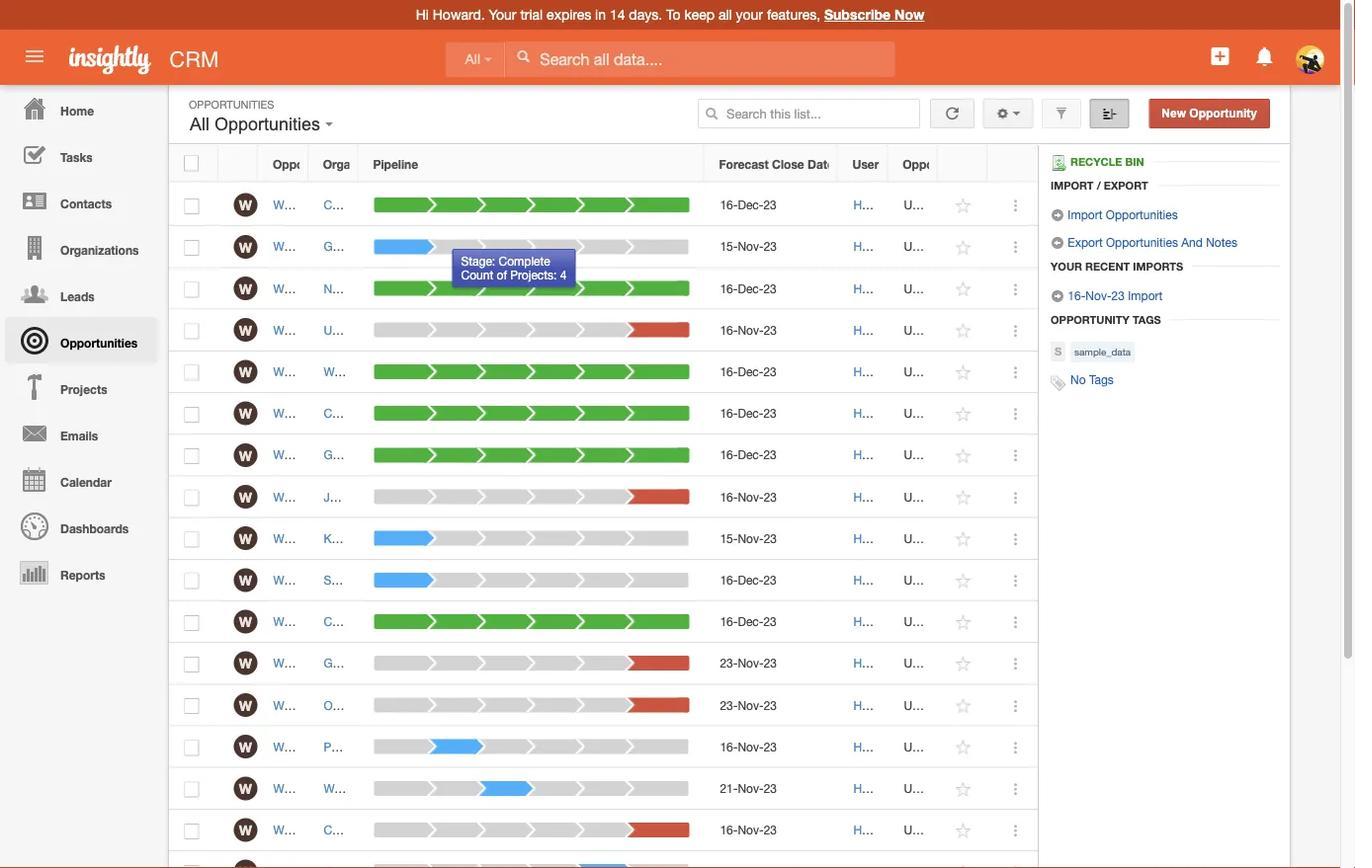 Task type: vqa. For each thing, say whether or not it's contained in the screenshot.
Whirlwinder X520 - Clampett Oil and Gas, UK - Nicholas Flores at the top of the page
yes



Task type: locate. For each thing, give the bounding box(es) containing it.
whirligig g990 - clampett oil and gas, singapore - aaron lang
[[273, 198, 609, 212]]

group down jakubowski llc
[[351, 532, 384, 546]]

2 usd $‎300,000.00 cell from the top
[[889, 352, 998, 393]]

airlines left mark
[[417, 699, 455, 713]]

0 horizontal spatial export
[[1068, 235, 1103, 249]]

follow image up $‎500,000.00
[[954, 447, 973, 466]]

dec- for whirligig g990 - clampett oil and gas, singapore - aaron lang
[[738, 198, 764, 212]]

0 vertical spatial 23-nov-23
[[720, 657, 777, 671]]

usd $‎110,000.00 cell
[[889, 310, 998, 352]]

globex, spain
[[324, 657, 399, 671]]

parker down oceanic airlines link
[[324, 740, 358, 754]]

albert up whirligig g990 - nakatomi trading corp. - samantha wright
[[411, 240, 443, 254]]

all inside button
[[190, 114, 210, 134]]

llc left jason
[[443, 490, 465, 504]]

5 whirligig from the top
[[273, 365, 319, 379]]

whirlwinder for king group
[[273, 532, 336, 546]]

1 vertical spatial katherine
[[456, 657, 506, 671]]

1 horizontal spatial sirius
[[377, 574, 407, 587]]

$‎500,000.00
[[932, 490, 998, 504]]

9 usd from the top
[[904, 532, 929, 546]]

all for all opportunities
[[190, 114, 210, 134]]

4 w link from the top
[[234, 318, 257, 342]]

usd $‎180,000.00 for 23-nov-23
[[904, 657, 998, 671]]

globex, spain link
[[324, 657, 399, 671]]

0 vertical spatial roger
[[482, 365, 514, 379]]

forecast close date
[[719, 157, 834, 171]]

1 vertical spatial usd $‎300,000.00
[[904, 365, 998, 379]]

howard brown
[[854, 198, 933, 212], [854, 240, 933, 254], [854, 282, 933, 295], [854, 323, 933, 337], [854, 365, 933, 379], [854, 407, 933, 421], [854, 448, 933, 462], [854, 490, 933, 504], [854, 532, 933, 546], [854, 574, 933, 587], [854, 615, 933, 629], [854, 657, 933, 671], [854, 699, 933, 713], [854, 740, 933, 754], [854, 782, 933, 796], [854, 824, 933, 838]]

whirligig for whirligig g990 - warbucks industries - roger mills
[[273, 365, 319, 379]]

2 $‎300,000.00 from the top
[[932, 365, 998, 379]]

group
[[351, 532, 384, 546], [404, 532, 438, 546]]

0 vertical spatial usd $‎300,000.00 cell
[[889, 185, 998, 227]]

1 vertical spatial all
[[190, 114, 210, 134]]

usd inside cell
[[904, 448, 929, 462]]

all opportunities button
[[185, 110, 338, 139]]

0 vertical spatial albert
[[411, 240, 443, 254]]

whirlybird up oceanic airlines at bottom
[[273, 657, 326, 671]]

dec- for whirlwinder x520 - sirius corp. - tina martin
[[738, 574, 764, 587]]

16- for whirlwinder x520 - jakubowski llc - jason castillo
[[720, 490, 738, 504]]

2 15- from the top
[[720, 532, 738, 546]]

16 w from the top
[[239, 823, 252, 839]]

howard for whirligig g990 - university of northumbria - paula oliver
[[854, 323, 895, 337]]

1 horizontal spatial uk
[[498, 407, 514, 421]]

1 $‎180,000.00 from the top
[[932, 240, 998, 254]]

- down the stage:
[[492, 282, 496, 295]]

row group
[[169, 185, 1038, 869]]

singapore
[[444, 198, 498, 212], [483, 198, 537, 212]]

4 howard from the top
[[854, 323, 895, 337]]

contacts link
[[5, 178, 158, 224]]

0 horizontal spatial parker
[[324, 740, 358, 754]]

clampett oil and gas corp.
[[324, 615, 471, 629]]

albert
[[411, 240, 443, 254], [426, 448, 458, 462]]

w link for whirlybird g550 - parker and company - lisa parker
[[234, 736, 257, 759]]

$‎180,000.00 for 23-nov-23
[[932, 657, 998, 671]]

clampett
[[324, 198, 372, 212], [362, 198, 411, 212], [324, 407, 372, 421], [377, 407, 426, 421], [324, 615, 372, 629], [370, 615, 418, 629]]

company left lisa on the bottom of the page
[[431, 740, 482, 754]]

4 whirlwinder from the top
[[273, 532, 336, 546]]

16 brown from the top
[[898, 824, 933, 838]]

globex link for g990
[[324, 240, 362, 254]]

follow image for $‎332,000.00
[[954, 447, 973, 466]]

7 howard from the top
[[854, 448, 895, 462]]

usd $‎180,000.00 up usd $‎450,000.00
[[904, 240, 998, 254]]

of down nakatomi trading corp. on the left top of the page
[[379, 323, 390, 337]]

3 dec- from the top
[[738, 365, 764, 379]]

0 horizontal spatial king
[[324, 532, 348, 546]]

usd $‎100,000.00 cell
[[889, 811, 998, 852]]

1 horizontal spatial oceanic
[[370, 699, 413, 713]]

howard for whirlwinder x520 - clampett oil and gas, uk - nicholas flores
[[854, 407, 895, 421]]

1 vertical spatial usd $‎180,000.00
[[904, 657, 998, 671]]

15-
[[720, 240, 738, 254], [720, 532, 738, 546]]

circle arrow right image inside the 16-nov-23 import link
[[1051, 290, 1065, 303]]

0 horizontal spatial spain
[[368, 657, 399, 671]]

1 w from the top
[[239, 197, 252, 214]]

lee up the stage:
[[446, 240, 465, 254]]

1 vertical spatial lee
[[461, 448, 480, 462]]

follow image for $‎380,000.00
[[954, 531, 973, 549]]

w link for whirligig g990 - warbucks industries - roger mills
[[234, 360, 257, 384]]

usd $‎190,000.00 cell
[[889, 685, 998, 727]]

usd for whirlwinder x520 - jakubowski llc - jason castillo
[[904, 490, 929, 504]]

1 16-nov-23 from the top
[[720, 323, 777, 337]]

2 circle arrow right image from the top
[[1051, 290, 1065, 303]]

13 w from the top
[[239, 698, 252, 714]]

0 horizontal spatial gas
[[416, 615, 438, 629]]

roger for whirligig g990 - warbucks industries - roger mills
[[482, 365, 514, 379]]

whirlwinder up sirius corp.
[[273, 532, 336, 546]]

16-nov-23 cell for usd $‎100,000.00
[[705, 811, 838, 852]]

0 vertical spatial $‎300,000.00
[[932, 198, 998, 212]]

sirius down whirlwinder x520 - king group - chris chen
[[377, 574, 407, 587]]

usd for whirligig g990 - warbucks industries - roger mills
[[904, 365, 929, 379]]

usd $‎480,000.00
[[904, 615, 998, 629]]

1 vertical spatial circle arrow right image
[[1051, 290, 1065, 303]]

- left mark
[[458, 699, 463, 713]]

23-nov-23 cell for usd $‎190,000.00
[[705, 685, 838, 727]]

usd for whirlwinder x520 - clampett oil and gas, uk - nicholas flores
[[904, 407, 929, 421]]

1 horizontal spatial all
[[465, 52, 480, 67]]

follow image up $‎270,000.00 on the bottom of the page
[[954, 531, 973, 549]]

2 vertical spatial import
[[1128, 289, 1163, 302]]

0 vertical spatial circle arrow right image
[[1051, 209, 1065, 222]]

1 horizontal spatial king
[[377, 532, 401, 546]]

15-nov-23 cell
[[705, 227, 838, 268], [705, 519, 838, 560]]

16-nov-23 import link
[[1051, 289, 1163, 303]]

0 horizontal spatial all
[[190, 114, 210, 134]]

uk left "nicholas"
[[498, 407, 514, 421]]

1 howard from the top
[[854, 198, 895, 212]]

5 16-dec-23 from the top
[[720, 448, 777, 462]]

whirlybird g550 - globex, spain - katherine reyes link
[[273, 657, 552, 671]]

6 howard brown link from the top
[[854, 407, 933, 421]]

whirlwinder
[[273, 407, 336, 421], [273, 448, 336, 462], [273, 490, 336, 504], [273, 532, 336, 546], [273, 574, 336, 587]]

4 whirlybird from the top
[[273, 740, 326, 754]]

usd $‎300,000.00 cell
[[889, 185, 998, 227], [889, 352, 998, 393]]

warbucks industries for g990
[[324, 365, 432, 379]]

1 vertical spatial usd $‎300,000.00 cell
[[889, 352, 998, 393]]

- left nicole
[[510, 824, 515, 838]]

whirlybird g550 - globex, spain - katherine reyes
[[273, 657, 542, 671]]

1 horizontal spatial llc
[[443, 490, 465, 504]]

1 horizontal spatial gas
[[462, 615, 484, 629]]

23 for whirligig g990 - university of northumbria - paula oliver
[[764, 323, 777, 337]]

1 vertical spatial warbucks industries
[[324, 782, 432, 796]]

clampett oil and gas corp. link
[[324, 615, 471, 629]]

usd $‎120,000.00
[[904, 782, 998, 796]]

brown for whirlybird t200 - cyberdyne systems corp. - nicole gomez
[[898, 824, 933, 838]]

2 row from the top
[[169, 852, 1038, 869]]

2 horizontal spatial parker
[[518, 740, 553, 754]]

usd for whirlwinder x520 - king group - chris chen
[[904, 532, 929, 546]]

g550 down sirius corp. link
[[330, 615, 359, 629]]

3 16-nov-23 from the top
[[720, 740, 777, 754]]

import left /
[[1051, 179, 1094, 192]]

10 howard brown link from the top
[[854, 574, 933, 587]]

clampett oil and gas, uk
[[324, 407, 461, 421]]

g990
[[322, 198, 351, 212], [322, 240, 351, 254], [322, 282, 351, 295], [322, 323, 351, 337], [322, 365, 351, 379]]

6 howard from the top
[[854, 407, 895, 421]]

whirlybird down globex, spain
[[273, 699, 326, 713]]

0 horizontal spatial katherine
[[456, 657, 506, 671]]

projects:
[[510, 268, 557, 282]]

usd inside cell
[[904, 699, 929, 713]]

2 uk from the left
[[498, 407, 514, 421]]

king up whirlwinder x520 - sirius corp. - tina martin
[[377, 532, 401, 546]]

show list view filters image
[[1055, 107, 1069, 121]]

all inside 'link'
[[465, 52, 480, 67]]

howard brown for whirligig g990 - nakatomi trading corp. - samantha wright
[[854, 282, 933, 295]]

all for all
[[465, 52, 480, 67]]

0 vertical spatial lee
[[446, 240, 465, 254]]

nakatomi trading corp. link
[[324, 282, 450, 295]]

usd $‎300,000.00 cell up usd $‎200,000.00
[[889, 352, 998, 393]]

- up the whirlwinder x520 - clampett oil and gas, uk - nicholas flores link
[[474, 365, 478, 379]]

corp. down 'whirlybird g550 - warbucks industries - roger mills' link
[[434, 824, 463, 838]]

globex up 'nakatomi trading corp.' link
[[324, 240, 362, 254]]

1 horizontal spatial opportunity
[[1190, 107, 1257, 120]]

warbucks industries link for g990
[[324, 365, 432, 379]]

corp.
[[420, 282, 450, 295], [459, 282, 488, 295], [356, 574, 386, 587], [410, 574, 440, 587], [441, 615, 471, 629], [487, 615, 517, 629], [434, 824, 463, 838], [477, 824, 507, 838]]

opportunities down crm
[[215, 114, 320, 134]]

opportunities for all
[[215, 114, 320, 134]]

clampett oil and gas, singapore link
[[324, 198, 498, 212]]

usd $‎300,000.00 cell for whirligig g990 - warbucks industries - roger mills
[[889, 352, 998, 393]]

None checkbox
[[184, 407, 199, 423], [184, 449, 199, 465], [184, 657, 199, 673], [184, 783, 199, 798], [184, 824, 199, 840], [184, 866, 199, 869], [184, 407, 199, 423], [184, 449, 199, 465], [184, 657, 199, 673], [184, 783, 199, 798], [184, 824, 199, 840], [184, 866, 199, 869]]

11 usd from the top
[[904, 615, 929, 629]]

cyberdyne systems corp.
[[324, 824, 463, 838]]

follow image for whirligig g990 - clampett oil and gas, singapore - aaron lang
[[954, 197, 973, 216]]

2 horizontal spatial of
[[497, 268, 507, 282]]

usd $‎450,000.00 cell
[[889, 268, 998, 310]]

14 howard brown link from the top
[[854, 740, 933, 754]]

whirlybird for clampett oil and gas corp.
[[273, 615, 326, 629]]

1 vertical spatial mills
[[524, 782, 549, 796]]

1 horizontal spatial globex,
[[370, 657, 411, 671]]

2 cell from the left
[[258, 852, 308, 869]]

row group containing w
[[169, 185, 1038, 869]]

globex, up oceanic airlines link
[[324, 657, 365, 671]]

opportunities inside 'link'
[[1106, 235, 1178, 249]]

whirlybird g550 - oceanic airlines - mark sakda link
[[273, 699, 540, 713]]

follow image inside row
[[954, 864, 973, 869]]

whirlybird
[[273, 615, 326, 629], [273, 657, 326, 671], [273, 699, 326, 713], [273, 740, 326, 754], [273, 782, 326, 796], [273, 824, 326, 838]]

whirligig g990 - nakatomi trading corp. - samantha wright
[[273, 282, 591, 295]]

oil down whirlwinder x520 - sirius corp. - tina martin
[[376, 615, 390, 629]]

trading up university of northumbria
[[378, 282, 417, 295]]

1 vertical spatial 15-
[[720, 532, 738, 546]]

2 systems from the left
[[428, 824, 474, 838]]

g550
[[330, 615, 359, 629], [330, 657, 359, 671], [330, 699, 359, 713], [330, 740, 359, 754], [330, 782, 359, 796]]

usd $‎300,000.00
[[904, 198, 998, 212], [904, 365, 998, 379]]

w row
[[169, 185, 1038, 227], [169, 227, 1038, 268], [169, 268, 1038, 310], [169, 310, 1038, 352], [169, 352, 1038, 393], [169, 393, 1038, 435], [169, 435, 1038, 477], [169, 477, 1038, 519], [169, 519, 1038, 560], [169, 560, 1038, 602], [169, 602, 1038, 644], [169, 644, 1038, 685], [169, 685, 1038, 727], [169, 727, 1038, 769], [169, 769, 1038, 811], [169, 811, 1038, 852]]

sirius down king group "link"
[[324, 574, 353, 587]]

- left lisa on the bottom of the page
[[486, 740, 490, 754]]

6 howard brown from the top
[[854, 407, 933, 421]]

oil up whirlybird g550 - globex, spain - katherine reyes link
[[422, 615, 436, 629]]

howard brown link for whirligig g990 - warbucks industries - roger mills
[[854, 365, 933, 379]]

uk
[[444, 407, 461, 421], [498, 407, 514, 421]]

all
[[465, 52, 480, 67], [190, 114, 210, 134]]

0 vertical spatial usd $‎180,000.00
[[904, 240, 998, 254]]

16-dec-23
[[720, 198, 777, 212], [720, 282, 777, 295], [720, 365, 777, 379], [720, 407, 777, 421], [720, 448, 777, 462], [720, 574, 777, 587], [720, 615, 777, 629]]

cell
[[218, 852, 258, 869], [258, 852, 308, 869], [308, 852, 359, 869], [705, 852, 838, 869], [838, 852, 889, 869], [889, 852, 939, 869]]

1 horizontal spatial parker
[[370, 740, 404, 754]]

g550 for warbucks
[[330, 782, 359, 796]]

usd $‎200,000.00 cell
[[889, 393, 998, 435]]

whirlybird left t200
[[273, 824, 326, 838]]

howard
[[854, 198, 895, 212], [854, 240, 895, 254], [854, 282, 895, 295], [854, 323, 895, 337], [854, 365, 895, 379], [854, 407, 895, 421], [854, 448, 895, 462], [854, 490, 895, 504], [854, 532, 895, 546], [854, 574, 895, 587], [854, 615, 895, 629], [854, 657, 895, 671], [854, 699, 895, 713], [854, 740, 895, 754], [854, 782, 895, 796], [854, 824, 895, 838]]

3 g990 from the top
[[322, 282, 351, 295]]

g550 for clampett
[[330, 615, 359, 629]]

w link for whirligig g990 - nakatomi trading corp. - samantha wright
[[234, 277, 257, 301]]

1 vertical spatial 15-nov-23 cell
[[705, 519, 838, 560]]

0 vertical spatial katherine
[[528, 615, 578, 629]]

systems down whirlybird g550 - warbucks industries - roger mills
[[385, 824, 430, 838]]

3 16-dec-23 from the top
[[720, 365, 777, 379]]

howard brown for whirligig g990 - university of northumbria - paula oliver
[[854, 323, 933, 337]]

whirlwinder x520 - clampett oil and gas, uk - nicholas flores link
[[273, 407, 617, 421]]

7 howard brown link from the top
[[854, 448, 933, 462]]

notifications image
[[1253, 44, 1277, 68]]

Search this list... text field
[[698, 99, 920, 129]]

oceanic airlines
[[324, 699, 409, 713]]

export right circle arrow left icon
[[1068, 235, 1103, 249]]

15-nov-23 cell for usd $‎380,000.00
[[705, 519, 838, 560]]

2 howard from the top
[[854, 240, 895, 254]]

your
[[489, 6, 517, 23], [1051, 260, 1082, 273]]

follow image
[[954, 280, 973, 299], [954, 447, 973, 466], [954, 531, 973, 549], [954, 697, 973, 716]]

7 16-dec-23 cell from the top
[[705, 602, 838, 644]]

university
[[324, 323, 376, 337], [362, 323, 415, 337]]

whirligig g990 - warbucks industries - roger mills link
[[273, 365, 551, 379]]

1 vertical spatial 15-nov-23
[[720, 532, 777, 546]]

0 horizontal spatial airlines
[[371, 699, 409, 713]]

4 follow image from the top
[[954, 697, 973, 716]]

None checkbox
[[184, 156, 199, 171], [184, 199, 199, 214], [184, 240, 199, 256], [184, 282, 199, 298], [184, 324, 199, 340], [184, 365, 199, 381], [184, 491, 199, 506], [184, 532, 199, 548], [184, 574, 199, 590], [184, 616, 199, 632], [184, 699, 199, 715], [184, 741, 199, 757], [184, 156, 199, 171], [184, 199, 199, 214], [184, 240, 199, 256], [184, 282, 199, 298], [184, 324, 199, 340], [184, 365, 199, 381], [184, 491, 199, 506], [184, 532, 199, 548], [184, 574, 199, 590], [184, 616, 199, 632], [184, 699, 199, 715], [184, 741, 199, 757]]

circle arrow right image for import opportunities
[[1051, 209, 1065, 222]]

w link for whirlybird t200 - cyberdyne systems corp. - nicole gomez
[[234, 819, 257, 843]]

usd $‎180,000.00 cell up usd $‎450,000.00
[[889, 227, 998, 268]]

1 vertical spatial globex link
[[324, 448, 362, 462]]

lee for whirligig g990 - globex - albert lee
[[446, 240, 465, 254]]

refresh list image
[[943, 107, 962, 120]]

all down howard.
[[465, 52, 480, 67]]

5 g990 from the top
[[322, 365, 351, 379]]

clampett oil and gas, singapore
[[324, 198, 498, 212]]

albert down whirlwinder x520 - clampett oil and gas, uk - nicholas flores
[[426, 448, 458, 462]]

whirlybird for warbucks industries
[[273, 782, 326, 796]]

circle arrow left image
[[1051, 236, 1065, 250]]

mills
[[517, 365, 541, 379], [524, 782, 549, 796]]

0 vertical spatial row
[[169, 145, 1037, 182]]

whirligig
[[273, 198, 319, 212], [273, 240, 319, 254], [273, 282, 319, 295], [273, 323, 319, 337], [273, 365, 319, 379]]

0 horizontal spatial globex,
[[324, 657, 365, 671]]

navigation
[[0, 85, 158, 596]]

$‎300,000.00 for whirligig g990 - clampett oil and gas, singapore - aaron lang
[[932, 198, 998, 212]]

singapore left aaron
[[483, 198, 537, 212]]

23- for usd $‎190,000.00
[[720, 699, 738, 713]]

usd for whirligig g990 - globex - albert lee
[[904, 240, 929, 254]]

0 horizontal spatial group
[[351, 532, 384, 546]]

oceanic up parker and company link
[[370, 699, 413, 713]]

oceanic airlines link
[[324, 699, 409, 713]]

$‎100,000.00
[[932, 824, 998, 838]]

16 w link from the top
[[234, 819, 257, 843]]

2 16-nov-23 from the top
[[720, 490, 777, 504]]

oliver
[[542, 323, 572, 337]]

- up 'nakatomi trading corp.' link
[[354, 240, 359, 254]]

usd $‎380,000.00
[[904, 532, 998, 546]]

16-nov-23 for usd $‎322,000.00
[[720, 740, 777, 754]]

circle arrow right image up circle arrow left icon
[[1051, 209, 1065, 222]]

6 follow image from the top
[[954, 489, 973, 508]]

brown for whirlybird g550 - parker and company - lisa parker
[[898, 740, 933, 754]]

whirligig g990 - university of northumbria - paula oliver
[[273, 323, 572, 337]]

0 vertical spatial 15-nov-23
[[720, 240, 777, 254]]

1 vertical spatial albert
[[426, 448, 458, 462]]

katherine left warren on the left bottom of page
[[528, 615, 578, 629]]

circle arrow right image inside import opportunities link
[[1051, 209, 1065, 222]]

navigation containing home
[[0, 85, 158, 596]]

7 w from the top
[[239, 448, 252, 464]]

usd $‎200,000.00
[[904, 407, 998, 421]]

2 15-nov-23 cell from the top
[[705, 519, 838, 560]]

3 whirlwinder from the top
[[273, 490, 336, 504]]

globex, down clampett oil and gas corp.
[[370, 657, 411, 671]]

16-dec-23 cell
[[705, 185, 838, 227], [705, 268, 838, 310], [705, 352, 838, 393], [705, 393, 838, 435], [705, 435, 838, 477], [705, 560, 838, 602], [705, 602, 838, 644]]

clampett up whirlwinder x520 - globex - albert lee
[[324, 407, 372, 421]]

11 howard brown from the top
[[854, 615, 933, 629]]

dec-
[[738, 198, 764, 212], [738, 282, 764, 295], [738, 365, 764, 379], [738, 407, 764, 421], [738, 448, 764, 462], [738, 574, 764, 587], [738, 615, 764, 629]]

1 globex, from the left
[[324, 657, 365, 671]]

x520 down king group "link"
[[339, 574, 366, 587]]

brown for whirlwinder x520 - sirius corp. - tina martin
[[898, 574, 933, 587]]

0 vertical spatial all
[[465, 52, 480, 67]]

follow image for whirligig g990 - university of northumbria - paula oliver
[[954, 322, 973, 341]]

1 vertical spatial export
[[1068, 235, 1103, 249]]

0 horizontal spatial sirius
[[324, 574, 353, 587]]

21-nov-23 cell
[[705, 769, 838, 811]]

1 vertical spatial warbucks industries link
[[324, 782, 432, 796]]

follow image for whirligig g990 - globex - albert lee
[[954, 239, 973, 257]]

23 for whirlybird g550 - parker and company - lisa parker
[[764, 740, 777, 754]]

0 vertical spatial warbucks industries
[[324, 365, 432, 379]]

1 horizontal spatial airlines
[[417, 699, 455, 713]]

13 howard brown from the top
[[854, 699, 933, 713]]

1 horizontal spatial of
[[418, 323, 428, 337]]

of right 'count'
[[497, 268, 507, 282]]

leads link
[[5, 271, 158, 317]]

g550 for oceanic
[[330, 699, 359, 713]]

nov- for whirlybird g550 - globex, spain - katherine reyes
[[738, 657, 764, 671]]

your
[[736, 6, 763, 23]]

search image
[[705, 107, 719, 121]]

organizations link
[[5, 224, 158, 271]]

follow image for whirlwinder x520 - jakubowski llc - jason castillo
[[954, 489, 973, 508]]

1 vertical spatial usd $‎180,000.00 cell
[[889, 644, 998, 685]]

x520
[[339, 407, 366, 421], [339, 448, 366, 462], [339, 490, 366, 504], [339, 532, 366, 546], [339, 574, 366, 587]]

follow image
[[954, 197, 973, 216], [954, 239, 973, 257], [954, 322, 973, 341], [954, 364, 973, 382], [954, 405, 973, 424], [954, 489, 973, 508], [954, 572, 973, 591], [954, 614, 973, 633], [954, 656, 973, 674], [954, 739, 973, 758], [954, 781, 973, 800], [954, 822, 973, 841], [954, 864, 973, 869]]

0 vertical spatial usd $‎180,000.00 cell
[[889, 227, 998, 268]]

nov- for whirlybird g550 - oceanic airlines - mark sakda
[[738, 699, 764, 713]]

4 16-dec-23 from the top
[[720, 407, 777, 421]]

row down gomez
[[169, 852, 1038, 869]]

0 vertical spatial 15-
[[720, 240, 738, 254]]

1 vertical spatial row
[[169, 852, 1038, 869]]

usd $‎300,000.00 cell for whirligig g990 - clampett oil and gas, singapore - aaron lang
[[889, 185, 998, 227]]

11 follow image from the top
[[954, 781, 973, 800]]

subscribe
[[824, 6, 891, 23]]

spain down whirlybird g550 - clampett oil and gas corp. - katherine warren
[[414, 657, 445, 671]]

opportunities
[[189, 98, 274, 111], [215, 114, 320, 134], [1106, 208, 1178, 221], [1106, 235, 1178, 249], [60, 336, 138, 350]]

1 horizontal spatial spain
[[414, 657, 445, 671]]

howard brown for whirlybird g550 - oceanic airlines - mark sakda
[[854, 699, 933, 713]]

jakubowski llc
[[324, 490, 412, 504]]

1 vertical spatial $‎300,000.00
[[932, 365, 998, 379]]

usd $‎180,000.00 cell
[[889, 227, 998, 268], [889, 644, 998, 685]]

1 king from the left
[[324, 532, 348, 546]]

6 brown from the top
[[898, 407, 933, 421]]

nakatomi trading corp.
[[324, 282, 450, 295]]

0 horizontal spatial oceanic
[[324, 699, 367, 713]]

whirlwinder for jakubowski llc
[[273, 490, 336, 504]]

4 follow image from the top
[[954, 364, 973, 382]]

23-nov-23 for usd $‎190,000.00
[[720, 699, 777, 713]]

13 howard brown link from the top
[[854, 699, 933, 713]]

w link for whirlybird g550 - warbucks industries - roger mills
[[234, 777, 257, 801]]

0 vertical spatial export
[[1104, 179, 1148, 192]]

5 howard from the top
[[854, 365, 895, 379]]

23-nov-23 cell
[[705, 644, 838, 685], [705, 685, 838, 727]]

2 whirlybird from the top
[[273, 657, 326, 671]]

2 globex link from the top
[[324, 448, 362, 462]]

tags
[[1089, 373, 1114, 387]]

gas up whirlybird g550 - globex, spain - katherine reyes link
[[416, 615, 438, 629]]

0 vertical spatial opportunity
[[1190, 107, 1257, 120]]

0 horizontal spatial llc
[[390, 490, 412, 504]]

parker down whirlybird g550 - oceanic airlines - mark sakda
[[370, 740, 404, 754]]

0 vertical spatial mills
[[517, 365, 541, 379]]

nakatomi down "whirligig g990 - globex - albert lee"
[[324, 282, 374, 295]]

0 horizontal spatial uk
[[444, 407, 461, 421]]

10 w from the top
[[239, 573, 252, 589]]

whirlwinder for sirius corp.
[[273, 574, 336, 587]]

clampett down sirius corp. link
[[324, 615, 372, 629]]

howard brown for whirlwinder x520 - sirius corp. - tina martin
[[854, 574, 933, 587]]

usd $‎300,000.00 for whirligig g990 - clampett oil and gas, singapore - aaron lang
[[904, 198, 998, 212]]

howard brown for whirlwinder x520 - globex - albert lee
[[854, 448, 933, 462]]

whirlwinder x520 - clampett oil and gas, uk - nicholas flores
[[273, 407, 607, 421]]

howard brown link for whirlybird g550 - globex, spain - katherine reyes
[[854, 657, 933, 671]]

usd $‎120,000.00 cell
[[889, 769, 998, 811]]

$‎300,000.00
[[932, 198, 998, 212], [932, 365, 998, 379]]

globex link
[[324, 240, 362, 254], [324, 448, 362, 462]]

13 w link from the top
[[234, 694, 257, 718]]

x520 for jakubowski
[[339, 490, 366, 504]]

your left the trial on the left top of the page
[[489, 6, 517, 23]]

northumbria down whirligig g990 - nakatomi trading corp. - samantha wright link
[[431, 323, 498, 337]]

0 vertical spatial 23-
[[720, 657, 738, 671]]

lee up jason
[[461, 448, 480, 462]]

0 vertical spatial warbucks industries link
[[324, 365, 432, 379]]

x520 for clampett
[[339, 407, 366, 421]]

0 vertical spatial usd $‎300,000.00
[[904, 198, 998, 212]]

all opportunities
[[190, 114, 325, 134]]

follow image up $‎110,000.00
[[954, 280, 973, 299]]

circle arrow right image down circle arrow left icon
[[1051, 290, 1065, 303]]

howard brown for whirligig g990 - globex - albert lee
[[854, 240, 933, 254]]

4 x520 from the top
[[339, 532, 366, 546]]

usd $‎180,000.00 cell up the usd $‎190,000.00
[[889, 644, 998, 685]]

4 howard brown link from the top
[[854, 323, 933, 337]]

7 follow image from the top
[[954, 572, 973, 591]]

$‎300,000.00 up $‎450,000.00
[[932, 198, 998, 212]]

gas
[[416, 615, 438, 629], [462, 615, 484, 629]]

$‎180,000.00 for 15-nov-23
[[932, 240, 998, 254]]

mills for whirligig g990 - warbucks industries - roger mills
[[517, 365, 541, 379]]

northumbria down whirligig g990 - nakatomi trading corp. - samantha wright
[[393, 323, 459, 337]]

5 whirlybird from the top
[[273, 782, 326, 796]]

23 inside cell
[[764, 782, 777, 796]]

0 vertical spatial $‎180,000.00
[[932, 240, 998, 254]]

2 group from the left
[[404, 532, 438, 546]]

4 16-nov-23 cell from the top
[[705, 811, 838, 852]]

usd inside "cell"
[[904, 532, 929, 546]]

4 whirligig from the top
[[273, 323, 319, 337]]

23 for whirlybird t200 - cyberdyne systems corp. - nicole gomez
[[764, 824, 777, 838]]

1 usd $‎180,000.00 from the top
[[904, 240, 998, 254]]

whirlybird g550 - clampett oil and gas corp. - katherine warren link
[[273, 615, 629, 629]]

home
[[60, 104, 94, 118]]

llc
[[390, 490, 412, 504], [443, 490, 465, 504]]

usd $‎300,000.00 cell up usd $‎450,000.00
[[889, 185, 998, 227]]

23 for whirligig g990 - warbucks industries - roger mills
[[764, 365, 777, 379]]

opportunities inside button
[[215, 114, 320, 134]]

5 x520 from the top
[[339, 574, 366, 587]]

whirlybird t200 - cyberdyne systems corp. - nicole gomez link
[[273, 824, 603, 838]]

s
[[1055, 345, 1062, 358]]

gas, down whirligig g990 - warbucks industries - roger mills link
[[416, 407, 441, 421]]

$‎180,000.00 down $‎480,000.00
[[932, 657, 998, 671]]

howard for whirligig g990 - clampett oil and gas, singapore - aaron lang
[[854, 198, 895, 212]]

corp. down tina
[[441, 615, 471, 629]]

g990 down university of northumbria
[[322, 365, 351, 379]]

1 vertical spatial $‎180,000.00
[[932, 657, 998, 671]]

0 vertical spatial import
[[1051, 179, 1094, 192]]

6 w link from the top
[[234, 402, 257, 426]]

calendar
[[60, 475, 112, 489]]

lisa
[[493, 740, 515, 754]]

8 brown from the top
[[898, 490, 933, 504]]

- down university of northumbria link
[[354, 365, 359, 379]]

1 vertical spatial roger
[[489, 782, 521, 796]]

usd $‎500,000.00 cell
[[889, 477, 998, 519]]

2 23- from the top
[[720, 699, 738, 713]]

brown for whirlwinder x520 - globex - albert lee
[[898, 448, 933, 462]]

3 follow image from the top
[[954, 531, 973, 549]]

1 16-dec-23 from the top
[[720, 198, 777, 212]]

8 usd from the top
[[904, 490, 929, 504]]

roger down paula
[[482, 365, 514, 379]]

corp. left nicole
[[477, 824, 507, 838]]

katherine up mark
[[456, 657, 506, 671]]

usd $‎180,000.00 for 15-nov-23
[[904, 240, 998, 254]]

2 warbucks industries from the top
[[324, 782, 432, 796]]

sirius corp. link
[[324, 574, 386, 587]]

circle arrow right image
[[1051, 209, 1065, 222], [1051, 290, 1065, 303]]

1 horizontal spatial group
[[404, 532, 438, 546]]

5 howard brown link from the top
[[854, 365, 933, 379]]

1 horizontal spatial katherine
[[528, 615, 578, 629]]

howard for whirligig g990 - nakatomi trading corp. - samantha wright
[[854, 282, 895, 295]]

whirlybird g550 - parker and company - lisa parker link
[[273, 740, 563, 754]]

$‎190,000.00
[[932, 699, 998, 713]]

16-nov-23 cell
[[705, 310, 838, 352], [705, 477, 838, 519], [705, 727, 838, 769], [705, 811, 838, 852]]

2 whirlwinder from the top
[[273, 448, 336, 462]]

jason
[[476, 490, 508, 504]]

4 w from the top
[[239, 322, 252, 339]]

1 vertical spatial 23-nov-23
[[720, 699, 777, 713]]

recent
[[1085, 260, 1130, 273]]

$‎450,000.00
[[932, 282, 998, 295]]

group left chris
[[404, 532, 438, 546]]

0 vertical spatial your
[[489, 6, 517, 23]]

2 23-nov-23 cell from the top
[[705, 685, 838, 727]]

1 vertical spatial 23-
[[720, 699, 738, 713]]

whirlybird down sirius corp. link
[[273, 615, 326, 629]]

king up sirius corp.
[[324, 532, 348, 546]]

g990 up 'nakatomi trading corp.' link
[[322, 240, 351, 254]]

all down crm
[[190, 114, 210, 134]]

1 23- from the top
[[720, 657, 738, 671]]

howard brown link for whirligig g990 - clampett oil and gas, singapore - aaron lang
[[854, 198, 933, 212]]

3 brown from the top
[[898, 282, 933, 295]]

9 w link from the top
[[234, 527, 257, 551]]

jakubowski up whirlwinder x520 - king group - chris chen link
[[377, 490, 440, 504]]

x520 for sirius
[[339, 574, 366, 587]]

$‎300,000.00 down $‎110,000.00
[[932, 365, 998, 379]]

1 horizontal spatial your
[[1051, 260, 1082, 273]]

w for whirlybird g550 - parker and company - lisa parker
[[239, 740, 252, 756]]

brown for whirligig g990 - clampett oil and gas, singapore - aaron lang
[[898, 198, 933, 212]]

3 w from the top
[[239, 281, 252, 297]]

1 vertical spatial your
[[1051, 260, 1082, 273]]

notes
[[1206, 235, 1238, 249]]

14 usd from the top
[[904, 740, 929, 754]]

paula
[[509, 323, 539, 337]]

0 horizontal spatial opportunity
[[1051, 313, 1130, 326]]

howard brown for whirlybird g550 - globex, spain - katherine reyes
[[854, 657, 933, 671]]

1 horizontal spatial export
[[1104, 179, 1148, 192]]

whirlwinder x520 - jakubowski llc - jason castillo
[[273, 490, 551, 504]]

- left aaron
[[540, 198, 545, 212]]

keep
[[684, 6, 715, 23]]

clampett down the pipeline
[[362, 198, 411, 212]]

nov- inside cell
[[738, 782, 764, 796]]

- down oceanic airlines link
[[362, 740, 366, 754]]

row
[[169, 145, 1037, 182], [169, 852, 1038, 869]]

3 x520 from the top
[[339, 490, 366, 504]]

dashboards
[[60, 522, 129, 536]]

1 vertical spatial import
[[1068, 208, 1103, 221]]

opportunity inside new opportunity link
[[1190, 107, 1257, 120]]

g990 for globex
[[322, 240, 351, 254]]

0 vertical spatial 15-nov-23 cell
[[705, 227, 838, 268]]

0 horizontal spatial of
[[379, 323, 390, 337]]

opportunity right new
[[1190, 107, 1257, 120]]

0 vertical spatial globex link
[[324, 240, 362, 254]]

usd $‎180,000.00 up the usd $‎190,000.00
[[904, 657, 998, 671]]

howard for whirlwinder x520 - sirius corp. - tina martin
[[854, 574, 895, 587]]

15 usd from the top
[[904, 782, 929, 796]]

x520 up king group "link"
[[339, 490, 366, 504]]

2 oceanic from the left
[[370, 699, 413, 713]]

4 cell from the left
[[705, 852, 838, 869]]



Task type: describe. For each thing, give the bounding box(es) containing it.
1 gas from the left
[[416, 615, 438, 629]]

howard brown link for whirlybird g550 - clampett oil and gas corp. - katherine warren
[[854, 615, 933, 629]]

all link
[[445, 42, 505, 78]]

2 singapore from the left
[[483, 198, 537, 212]]

pipeline
[[373, 157, 418, 171]]

w link for whirlybird g550 - oceanic airlines - mark sakda
[[234, 694, 257, 718]]

8 w row from the top
[[169, 477, 1038, 519]]

1 parker from the left
[[324, 740, 358, 754]]

2 spain from the left
[[414, 657, 445, 671]]

whirlybird for parker and company
[[273, 740, 326, 754]]

w link for whirlwinder x520 - clampett oil and gas, uk - nicholas flores
[[234, 402, 257, 426]]

wright
[[557, 282, 591, 295]]

corp. down the stage:
[[459, 282, 488, 295]]

16-nov-23 cell for usd $‎322,000.00
[[705, 727, 838, 769]]

- down whirlybird g550 - clampett oil and gas corp. - katherine warren "link"
[[448, 657, 453, 671]]

follow image for $‎190,000.00
[[954, 697, 973, 716]]

- up globex, spain link
[[362, 615, 366, 629]]

12 w row from the top
[[169, 644, 1038, 685]]

1 uk from the left
[[444, 407, 461, 421]]

1 vertical spatial opportunity
[[1051, 313, 1130, 326]]

now
[[895, 6, 925, 23]]

export inside 'link'
[[1068, 235, 1103, 249]]

23 for whirligig g990 - globex - albert lee
[[764, 240, 777, 254]]

emails
[[60, 429, 98, 443]]

1 university from the left
[[324, 323, 376, 337]]

- left jason
[[468, 490, 473, 504]]

- down king group "link"
[[369, 574, 374, 587]]

usd for whirlybird g550 - globex, spain - katherine reyes
[[904, 657, 929, 671]]

howard brown for whirlwinder x520 - clampett oil and gas, uk - nicholas flores
[[854, 407, 933, 421]]

2 cyberdyne from the left
[[368, 824, 425, 838]]

15-nov-23 cell for usd $‎180,000.00
[[705, 227, 838, 268]]

2 northumbria from the left
[[431, 323, 498, 337]]

- down "whirligig g990 - globex - albert lee"
[[354, 282, 359, 295]]

calendar link
[[5, 457, 158, 503]]

sirius corp.
[[324, 574, 386, 587]]

usd for whirlwinder x520 - sirius corp. - tina martin
[[904, 574, 929, 587]]

nov- for whirlybird g550 - warbucks industries - roger mills
[[738, 782, 764, 796]]

oil down whirligig g990 - warbucks industries - roger mills link
[[429, 407, 443, 421]]

w for whirlwinder x520 - sirius corp. - tina martin
[[239, 573, 252, 589]]

howard brown link for whirlybird t200 - cyberdyne systems corp. - nicole gomez
[[854, 824, 933, 838]]

gas, up the stage:
[[455, 198, 480, 212]]

industries up whirlybird t200 - cyberdyne systems corp. - nicole gomez link
[[426, 782, 478, 796]]

2 jakubowski from the left
[[377, 490, 440, 504]]

1 oceanic from the left
[[324, 699, 367, 713]]

23- for usd $‎180,000.00
[[720, 657, 738, 671]]

w link for whirlwinder x520 - jakubowski llc - jason castillo
[[234, 485, 257, 509]]

howard brown link for whirlwinder x520 - jakubowski llc - jason castillo
[[854, 490, 933, 504]]

export opportunities and notes
[[1065, 235, 1238, 249]]

14 w row from the top
[[169, 727, 1038, 769]]

whirligig g990 - globex - albert lee link
[[273, 240, 475, 254]]

16-nov-23 for usd $‎110,000.00
[[720, 323, 777, 337]]

w link for whirlwinder x520 - sirius corp. - tina martin
[[234, 569, 257, 592]]

whirlybird g550 - warbucks industries - roger mills
[[273, 782, 549, 796]]

23-nov-23 cell for usd $‎180,000.00
[[705, 644, 838, 685]]

Search all data.... text field
[[505, 41, 895, 77]]

g990 for university of northumbria
[[322, 323, 351, 337]]

- up jakubowski llc
[[369, 448, 374, 462]]

usd $‎332,000.00 cell
[[889, 435, 998, 477]]

16-dec-23 for whirlwinder x520 - sirius corp. - tina martin
[[720, 574, 777, 587]]

howard brown link for whirlybird g550 - warbucks industries - roger mills
[[854, 782, 933, 796]]

21-nov-23
[[720, 782, 777, 796]]

usd $‎332,000.00
[[904, 448, 998, 462]]

trial
[[520, 6, 543, 23]]

- down parker and company
[[362, 782, 366, 796]]

oil up whirlwinder x520 - globex - albert lee link
[[376, 407, 390, 421]]

dec- for whirlybird g550 - clampett oil and gas corp. - katherine warren
[[738, 615, 764, 629]]

import opportunities link
[[1051, 208, 1178, 222]]

2 w row from the top
[[169, 227, 1038, 268]]

lang
[[583, 198, 609, 212]]

whirligig g990 - globex - albert lee
[[273, 240, 465, 254]]

oil down the pipeline
[[414, 198, 428, 212]]

nov- for whirlwinder x520 - jakubowski llc - jason castillo
[[738, 490, 764, 504]]

flores
[[575, 407, 607, 421]]

corp. up whirligig g990 - university of northumbria - paula oliver link on the top
[[420, 282, 450, 295]]

16- for whirlybird t200 - cyberdyne systems corp. - nicole gomez
[[720, 824, 738, 838]]

follow image for whirlybird t200 - cyberdyne systems corp. - nicole gomez
[[954, 822, 973, 841]]

whirligig for whirligig g990 - globex - albert lee
[[273, 240, 319, 254]]

warbucks industries for g550
[[324, 782, 432, 796]]

whirlwinder x520 - king group - chris chen link
[[273, 532, 518, 546]]

16-nov-23 for usd $‎100,000.00
[[720, 824, 777, 838]]

16-dec-23 cell for whirlybird g550 - clampett oil and gas corp. - katherine warren
[[705, 602, 838, 644]]

of inside stage: complete count of projects: 4
[[497, 268, 507, 282]]

howard for whirligig g990 - globex - albert lee
[[854, 240, 895, 254]]

row containing pipeline
[[169, 145, 1037, 182]]

whirligig g990 - university of northumbria - paula oliver link
[[273, 323, 582, 337]]

mills for whirlybird g550 - warbucks industries - roger mills
[[524, 782, 549, 796]]

usd $‎480,000.00 cell
[[889, 602, 998, 644]]

usd for whirligig g990 - clampett oil and gas, singapore - aaron lang
[[904, 198, 929, 212]]

16- for whirlwinder x520 - globex - albert lee
[[720, 448, 738, 462]]

x520 for globex
[[339, 448, 366, 462]]

23 for whirlwinder x520 - globex - albert lee
[[764, 448, 777, 462]]

usd $‎100,000.00
[[904, 824, 998, 838]]

2 airlines from the left
[[417, 699, 455, 713]]

oil up whirligig g990 - globex - albert lee link
[[376, 198, 390, 212]]

- up reyes
[[520, 615, 525, 629]]

1 spain from the left
[[368, 657, 399, 671]]

- left paula
[[501, 323, 506, 337]]

15-nov-23 for usd $‎380,000.00
[[720, 532, 777, 546]]

1 singapore from the left
[[444, 198, 498, 212]]

industries up the clampett oil and gas, uk
[[380, 365, 432, 379]]

opportunities for export
[[1106, 235, 1178, 249]]

usd $‎500,000.00
[[904, 490, 998, 504]]

1 cyberdyne from the left
[[324, 824, 381, 838]]

nov- for whirligig g990 - university of northumbria - paula oliver
[[738, 323, 764, 337]]

howard brown link for whirlybird g550 - parker and company - lisa parker
[[854, 740, 933, 754]]

import / export
[[1051, 179, 1148, 192]]

usd $‎270,000.00
[[904, 574, 998, 587]]

emails link
[[5, 410, 158, 457]]

new opportunity
[[1162, 107, 1257, 120]]

w link for whirligig g990 - university of northumbria - paula oliver
[[234, 318, 257, 342]]

2 parker from the left
[[370, 740, 404, 754]]

- up "whirligig g990 - globex - albert lee"
[[354, 198, 359, 212]]

16-dec-23 cell for whirlwinder x520 - clampett oil and gas, uk - nicholas flores
[[705, 393, 838, 435]]

- down jakubowski llc
[[369, 532, 374, 546]]

- down 'nakatomi trading corp.' link
[[354, 323, 359, 337]]

2 king from the left
[[377, 532, 401, 546]]

contacts
[[60, 197, 112, 211]]

16 w row from the top
[[169, 811, 1038, 852]]

10 w row from the top
[[169, 560, 1038, 602]]

hi howard. your trial expires in 14 days. to keep all your features, subscribe now
[[416, 6, 925, 23]]

cyberdyne systems corp. link
[[324, 824, 463, 838]]

reports link
[[5, 550, 158, 596]]

corp. down martin
[[487, 615, 517, 629]]

cog image
[[996, 107, 1010, 121]]

1 group from the left
[[351, 532, 384, 546]]

opportunities for import
[[1106, 208, 1178, 221]]

0 horizontal spatial your
[[489, 6, 517, 23]]

- up whirlwinder x520 - globex - albert lee
[[369, 407, 374, 421]]

- down globex, spain
[[362, 699, 366, 713]]

howard for whirlybird g550 - globex, spain - katherine reyes
[[854, 657, 895, 671]]

whirlwinder x520 - sirius corp. - tina martin link
[[273, 574, 520, 587]]

king group
[[324, 532, 384, 546]]

import for import / export
[[1051, 179, 1094, 192]]

industries up the whirlwinder x520 - clampett oil and gas, uk - nicholas flores link
[[418, 365, 470, 379]]

usd $‎180,000.00 cell for 23-nov-23
[[889, 644, 998, 685]]

6 w row from the top
[[169, 393, 1038, 435]]

recycle bin
[[1071, 156, 1144, 168]]

16-dec-23 cell for whirlwinder x520 - sirius corp. - tina martin
[[705, 560, 838, 602]]

usd for whirligig g990 - university of northumbria - paula oliver
[[904, 323, 929, 337]]

gas, down the pipeline
[[416, 198, 441, 212]]

1 airlines from the left
[[371, 699, 409, 713]]

university of northumbria link
[[324, 323, 459, 337]]

howard brown link for whirlwinder x520 - globex - albert lee
[[854, 448, 933, 462]]

7 w row from the top
[[169, 435, 1038, 477]]

features,
[[767, 6, 821, 23]]

16- for whirlybird g550 - parker and company - lisa parker
[[720, 740, 738, 754]]

w for whirligig g990 - nakatomi trading corp. - samantha wright
[[239, 281, 252, 297]]

tina
[[451, 574, 473, 587]]

2 llc from the left
[[443, 490, 465, 504]]

clampett down whirlwinder x520 - sirius corp. - tina martin
[[370, 615, 418, 629]]

bin
[[1125, 156, 1144, 168]]

nicholas
[[526, 407, 571, 421]]

clampett up "whirligig g990 - globex - albert lee"
[[324, 198, 372, 212]]

1 systems from the left
[[385, 824, 430, 838]]

9 w row from the top
[[169, 519, 1038, 560]]

whirlwinder x520 - globex - albert lee link
[[273, 448, 490, 462]]

howard for whirligig g990 - warbucks industries - roger mills
[[854, 365, 895, 379]]

$‎380,000.00
[[932, 532, 998, 546]]

aaron
[[548, 198, 579, 212]]

chris
[[449, 532, 476, 546]]

2 sirius from the left
[[377, 574, 407, 587]]

corp. down king group "link"
[[356, 574, 386, 587]]

1 northumbria from the left
[[393, 323, 459, 337]]

howard brown link for whirlwinder x520 - sirius corp. - tina martin
[[854, 574, 933, 587]]

globex down the clampett oil and gas, uk
[[377, 448, 415, 462]]

2 nakatomi from the left
[[362, 282, 413, 295]]

- right t200
[[360, 824, 364, 838]]

tags
[[1133, 313, 1161, 326]]

- down whirlwinder x520 - globex - albert lee
[[369, 490, 374, 504]]

3 parker from the left
[[518, 740, 553, 754]]

whirlybird g550 - clampett oil and gas corp. - katherine warren
[[273, 615, 619, 629]]

corp. left tina
[[410, 574, 440, 587]]

show sidebar image
[[1103, 107, 1116, 121]]

howard for whirlwinder x520 - globex - albert lee
[[854, 448, 895, 462]]

whirligig for whirligig g990 - university of northumbria - paula oliver
[[273, 323, 319, 337]]

1 cell from the left
[[218, 852, 258, 869]]

- down the clampett oil and gas, singapore
[[404, 240, 408, 254]]

howard brown for whirlybird g550 - clampett oil and gas corp. - katherine warren
[[854, 615, 933, 629]]

- up whirlwinder x520 - jakubowski llc - jason castillo link
[[418, 448, 423, 462]]

brown for whirlwinder x520 - jakubowski llc - jason castillo
[[898, 490, 933, 504]]

w link for whirlybird g550 - globex, spain - katherine reyes
[[234, 652, 257, 676]]

- left "nicholas"
[[518, 407, 522, 421]]

parker and company link
[[324, 740, 436, 754]]

3 w row from the top
[[169, 268, 1038, 310]]

howard brown for whirlybird g550 - parker and company - lisa parker
[[854, 740, 933, 754]]

whirlwinder x520 - jakubowski llc - jason castillo link
[[273, 490, 561, 504]]

usd $‎270,000.00 cell
[[889, 560, 998, 602]]

brown for whirligig g990 - warbucks industries - roger mills
[[898, 365, 933, 379]]

opportunities up projects link
[[60, 336, 138, 350]]

usd for whirlybird g550 - clampett oil and gas corp. - katherine warren
[[904, 615, 929, 629]]

21-
[[720, 782, 738, 796]]

1 llc from the left
[[390, 490, 412, 504]]

globex up jakubowski llc
[[324, 448, 362, 462]]

16-dec-23 for whirlwinder x520 - globex - albert lee
[[720, 448, 777, 462]]

23 for whirlybird g550 - globex, spain - katherine reyes
[[764, 657, 777, 671]]

recycle
[[1071, 156, 1122, 168]]

11 w row from the top
[[169, 602, 1038, 644]]

23 for whirligig g990 - nakatomi trading corp. - samantha wright
[[764, 282, 777, 295]]

globex up nakatomi trading corp. on the left top of the page
[[362, 240, 400, 254]]

chen
[[480, 532, 508, 546]]

t200
[[330, 824, 356, 838]]

23 for whirlwinder x520 - king group - chris chen
[[764, 532, 777, 546]]

leads
[[60, 290, 95, 303]]

brown for whirlybird g550 - warbucks industries - roger mills
[[898, 782, 933, 796]]

dec- for whirlwinder x520 - globex - albert lee
[[738, 448, 764, 462]]

castillo
[[511, 490, 551, 504]]

warren
[[582, 615, 619, 629]]

howard brown link for whirligig g990 - nakatomi trading corp. - samantha wright
[[854, 282, 933, 295]]

clampett down whirligig g990 - warbucks industries - roger mills
[[377, 407, 426, 421]]

your recent imports
[[1051, 260, 1183, 273]]

gomez
[[555, 824, 593, 838]]

whirlwinder x520 - king group - chris chen
[[273, 532, 508, 546]]

gas, left "nicholas"
[[470, 407, 495, 421]]

nov- for whirlwinder x520 - king group - chris chen
[[738, 532, 764, 546]]

2 globex, from the left
[[370, 657, 411, 671]]

6 cell from the left
[[889, 852, 939, 869]]

1 sirius from the left
[[324, 574, 353, 587]]

circle arrow right image for 16-nov-23 import
[[1051, 290, 1065, 303]]

2 trading from the left
[[416, 282, 455, 295]]

2 company from the left
[[431, 740, 482, 754]]

5 w row from the top
[[169, 352, 1038, 393]]

opportunity tags
[[1051, 313, 1161, 326]]

16-nov-23 cell for usd $‎500,000.00
[[705, 477, 838, 519]]

- left chris
[[441, 532, 446, 546]]

brown for whirlwinder x520 - clampett oil and gas, uk - nicholas flores
[[898, 407, 933, 421]]

5 cell from the left
[[838, 852, 889, 869]]

16- for whirlwinder x520 - sirius corp. - tina martin
[[720, 574, 738, 587]]

15 w row from the top
[[169, 769, 1038, 811]]

$‎200,000.00
[[932, 407, 998, 421]]

3 cell from the left
[[308, 852, 359, 869]]

14
[[610, 6, 625, 23]]

- left tina
[[443, 574, 447, 587]]

white image
[[516, 49, 530, 63]]

projects
[[60, 383, 107, 396]]

new
[[1162, 107, 1186, 120]]

whirlybird g550 - parker and company - lisa parker
[[273, 740, 553, 754]]

usd $‎110,000.00
[[904, 323, 998, 337]]

1 jakubowski from the left
[[324, 490, 387, 504]]

2 university from the left
[[362, 323, 415, 337]]

university of northumbria
[[324, 323, 459, 337]]

whirligig for whirligig g990 - clampett oil and gas, singapore - aaron lang
[[273, 198, 319, 212]]

- up whirlybird t200 - cyberdyne systems corp. - nicole gomez link
[[481, 782, 486, 796]]

parker and company
[[324, 740, 436, 754]]

dec- for whirligig g990 - warbucks industries - roger mills
[[738, 365, 764, 379]]

1 trading from the left
[[378, 282, 417, 295]]

expires
[[547, 6, 591, 23]]

opportunities up all opportunities
[[189, 98, 274, 111]]

usd for whirlybird g550 - oceanic airlines - mark sakda
[[904, 699, 929, 713]]

1 w row from the top
[[169, 185, 1038, 227]]

2 gas from the left
[[462, 615, 484, 629]]

sample_data link
[[1071, 342, 1135, 363]]

recycle bin link
[[1051, 155, 1154, 171]]

/
[[1097, 179, 1101, 192]]

16-nov-23 import
[[1065, 289, 1163, 302]]

1 nakatomi from the left
[[324, 282, 374, 295]]

23 for whirlwinder x520 - clampett oil and gas, uk - nicholas flores
[[764, 407, 777, 421]]

stage:
[[461, 254, 495, 268]]

export opportunities and notes link
[[1051, 235, 1238, 250]]

usd $‎380,000.00 cell
[[889, 519, 998, 560]]

usd for whirlybird t200 - cyberdyne systems corp. - nicole gomez
[[904, 824, 929, 838]]

4 w row from the top
[[169, 310, 1038, 352]]

- up oceanic airlines link
[[362, 657, 366, 671]]

nicole
[[518, 824, 552, 838]]

1 company from the left
[[385, 740, 436, 754]]

23 for whirlwinder x520 - sirius corp. - tina martin
[[764, 574, 777, 587]]

hi
[[416, 6, 429, 23]]

13 w row from the top
[[169, 685, 1038, 727]]

industries down whirlybird g550 - parker and company - lisa parker
[[380, 782, 432, 796]]

usd $‎322,000.00 cell
[[889, 727, 998, 769]]

usd for whirlybird g550 - parker and company - lisa parker
[[904, 740, 929, 754]]

whirlybird for globex, spain
[[273, 657, 326, 671]]

reports
[[60, 568, 105, 582]]



